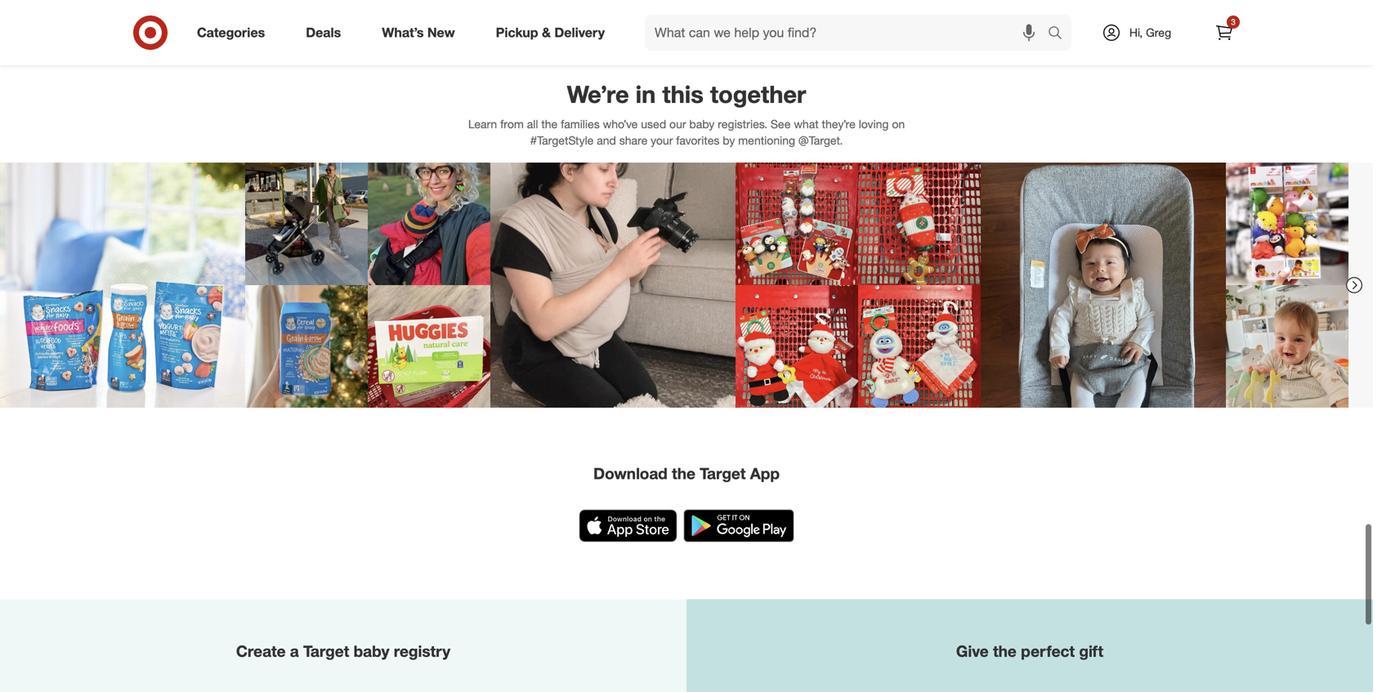 Task type: describe. For each thing, give the bounding box(es) containing it.
categories
[[197, 25, 265, 41]]

download the target app
[[594, 464, 780, 483]]

deals
[[306, 25, 341, 41]]

favorites
[[676, 133, 720, 148]]

the for download the target app
[[672, 464, 696, 483]]

user image by @targetdealfinder image
[[368, 285, 490, 408]]

a
[[290, 642, 299, 661]]

used
[[641, 117, 666, 131]]

search
[[1041, 26, 1080, 42]]

user image by @hannahcharlottesauve image
[[490, 163, 736, 408]]

by
[[723, 133, 735, 148]]

target for a
[[303, 642, 349, 661]]

search button
[[1041, 15, 1080, 54]]

families
[[561, 117, 600, 131]]

deals link
[[292, 15, 362, 51]]

new
[[427, 25, 455, 41]]

download on the app store image
[[579, 510, 677, 543]]

the inside we're in this together learn from all the families who've used our baby registries. see what they're loving on #targetstyle and share your favorites by mentioning @target.
[[541, 117, 558, 131]]

learn
[[468, 117, 497, 131]]

together
[[710, 80, 806, 109]]

in
[[636, 80, 656, 109]]

what's new
[[382, 25, 455, 41]]

user image by @chewingbros image
[[245, 285, 368, 408]]

and
[[597, 133, 616, 148]]

perfect
[[1021, 642, 1075, 661]]

3 link
[[1207, 15, 1243, 51]]

pickup
[[496, 25, 538, 41]]

the for give the perfect gift
[[993, 642, 1017, 661]]

registry
[[394, 642, 451, 661]]

loving
[[859, 117, 889, 131]]

app
[[750, 464, 780, 483]]

give the perfect gift
[[956, 642, 1104, 661]]

pickup & delivery link
[[482, 15, 625, 51]]

user image by @thejmama image
[[981, 163, 1226, 408]]



Task type: locate. For each thing, give the bounding box(es) containing it.
1 horizontal spatial target
[[700, 464, 746, 483]]

baby left "registry"
[[354, 642, 389, 661]]

categories link
[[183, 15, 285, 51]]

#targetstyle
[[530, 133, 594, 148]]

this
[[662, 80, 704, 109]]

3
[[1231, 17, 1236, 27]]

1 horizontal spatial the
[[672, 464, 696, 483]]

1 horizontal spatial baby
[[689, 117, 715, 131]]

what's
[[382, 25, 424, 41]]

our
[[670, 117, 686, 131]]

user image by @poppyfreitas image
[[1226, 285, 1349, 408]]

the
[[541, 117, 558, 131], [672, 464, 696, 483], [993, 642, 1017, 661]]

target for the
[[700, 464, 746, 483]]

gift
[[1079, 642, 1104, 661]]

user image by @allthings_targetbayarea image
[[736, 163, 858, 285], [858, 163, 981, 285], [736, 285, 858, 408], [858, 285, 981, 408]]

What can we help you find? suggestions appear below search field
[[645, 15, 1052, 51]]

user image by @ohtarget image
[[1226, 163, 1349, 285]]

0 horizontal spatial target
[[303, 642, 349, 661]]

download
[[594, 464, 668, 483]]

target right a
[[303, 642, 349, 661]]

1 vertical spatial target
[[303, 642, 349, 661]]

get it on google play image
[[684, 510, 794, 543]]

target left the app
[[700, 464, 746, 483]]

we're
[[567, 80, 629, 109]]

create
[[236, 642, 286, 661]]

hi, greg
[[1130, 25, 1172, 40]]

target
[[700, 464, 746, 483], [303, 642, 349, 661]]

what's new link
[[368, 15, 475, 51]]

0 vertical spatial target
[[700, 464, 746, 483]]

from
[[500, 117, 524, 131]]

&
[[542, 25, 551, 41]]

share
[[619, 133, 648, 148]]

1 vertical spatial baby
[[354, 642, 389, 661]]

pickup & delivery
[[496, 25, 605, 41]]

0 horizontal spatial the
[[541, 117, 558, 131]]

your
[[651, 133, 673, 148]]

who've
[[603, 117, 638, 131]]

create a target baby registry
[[236, 642, 451, 661]]

user image by @paulinaslzrr image
[[245, 163, 368, 285]]

baby up favorites
[[689, 117, 715, 131]]

delivery
[[555, 25, 605, 41]]

on
[[892, 117, 905, 131]]

0 vertical spatial baby
[[689, 117, 715, 131]]

what
[[794, 117, 819, 131]]

hi,
[[1130, 25, 1143, 40]]

see
[[771, 117, 791, 131]]

all
[[527, 117, 538, 131]]

greg
[[1146, 25, 1172, 40]]

registries.
[[718, 117, 768, 131]]

baby inside we're in this together learn from all the families who've used our baby registries. see what they're loving on #targetstyle and share your favorites by mentioning @target.
[[689, 117, 715, 131]]

1 vertical spatial the
[[672, 464, 696, 483]]

the right 'download'
[[672, 464, 696, 483]]

mentioning
[[738, 133, 795, 148]]

give
[[956, 642, 989, 661]]

they're
[[822, 117, 856, 131]]

user image by @mackenziehoran image
[[0, 163, 245, 408]]

we're in this together learn from all the families who've used our baby registries. see what they're loving on #targetstyle and share your favorites by mentioning @target.
[[468, 80, 905, 148]]

baby
[[689, 117, 715, 131], [354, 642, 389, 661]]

2 vertical spatial the
[[993, 642, 1017, 661]]

@target.
[[799, 133, 843, 148]]

2 horizontal spatial the
[[993, 642, 1017, 661]]

the right give
[[993, 642, 1017, 661]]

0 vertical spatial the
[[541, 117, 558, 131]]

the right all
[[541, 117, 558, 131]]

0 horizontal spatial baby
[[354, 642, 389, 661]]

user image by @thesheffieldstylistician image
[[368, 163, 490, 285]]



Task type: vqa. For each thing, say whether or not it's contained in the screenshot.
store for My
no



